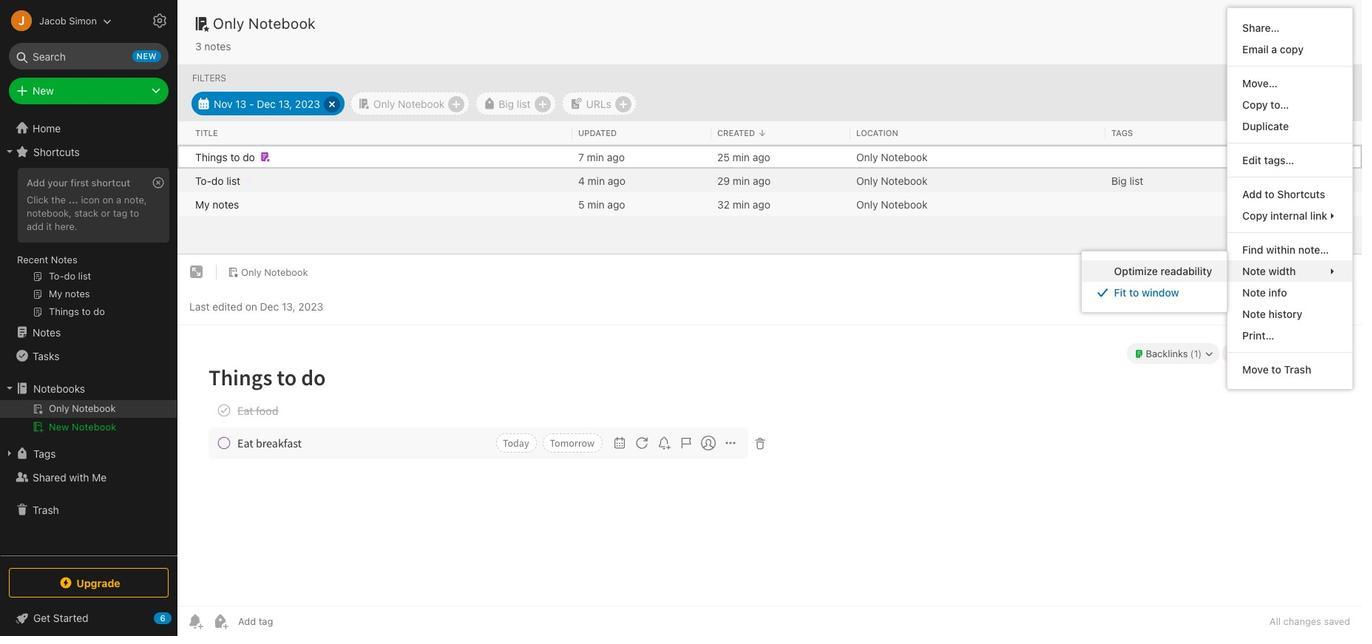 Task type: locate. For each thing, give the bounding box(es) containing it.
ago up 32 min ago
[[753, 174, 771, 187]]

on right edited
[[245, 300, 257, 312]]

1 vertical spatial notes
[[212, 198, 239, 210]]

duplicate link
[[1228, 115, 1353, 137]]

0 horizontal spatial tags
[[33, 447, 56, 460]]

group
[[0, 163, 177, 326]]

0 horizontal spatial big list
[[499, 97, 531, 110]]

things
[[195, 150, 228, 163]]

shortcuts
[[33, 145, 80, 158], [1277, 188, 1325, 200]]

notebook
[[249, 15, 316, 32], [398, 97, 445, 110], [881, 150, 928, 163], [881, 174, 928, 187], [881, 198, 928, 210], [264, 266, 308, 278], [72, 421, 116, 433]]

1 vertical spatial 13,
[[282, 300, 295, 312]]

only notebook
[[213, 15, 316, 32], [373, 97, 445, 110], [856, 150, 928, 163], [856, 174, 928, 187], [856, 198, 928, 210], [241, 266, 308, 278]]

big list
[[499, 97, 531, 110], [1112, 174, 1144, 187]]

0 horizontal spatial dropdown list menu
[[1082, 260, 1227, 303]]

my
[[195, 198, 210, 210]]

dec for on
[[260, 300, 279, 312]]

0 vertical spatial notes
[[51, 254, 77, 265]]

email a copy link
[[1228, 38, 1353, 60]]

More actions field
[[1336, 260, 1353, 284]]

readability
[[1161, 265, 1212, 277]]

2023 for nov 13 - dec 13, 2023
[[295, 97, 320, 110]]

shared with me
[[33, 471, 107, 483]]

to
[[230, 150, 240, 163], [1265, 188, 1275, 200], [130, 207, 139, 219], [1129, 286, 1139, 299], [1272, 363, 1282, 376]]

trash
[[1284, 363, 1311, 376], [33, 503, 59, 516]]

new inside new popup button
[[33, 84, 54, 97]]

13, right -
[[279, 97, 292, 110]]

tree
[[0, 116, 177, 555]]

1 vertical spatial dec
[[260, 300, 279, 312]]

trash down shared
[[33, 503, 59, 516]]

notes up tasks
[[33, 326, 61, 338]]

do
[[243, 150, 255, 163], [211, 174, 224, 187]]

0 vertical spatial 13,
[[279, 97, 292, 110]]

0 horizontal spatial only notebook button
[[223, 262, 313, 283]]

tags button
[[0, 442, 177, 465]]

note up print…
[[1243, 308, 1266, 320]]

notes inside group
[[51, 254, 77, 265]]

started
[[53, 612, 88, 624]]

a inside icon on a note, notebook, stack or tag to add it here.
[[116, 194, 121, 206]]

dec inside note window "element"
[[260, 300, 279, 312]]

only notebook button
[[350, 92, 470, 115], [223, 262, 313, 283]]

cell left the things
[[177, 145, 189, 169]]

notes right my
[[212, 198, 239, 210]]

copy inside 'link'
[[1243, 98, 1268, 111]]

dec right -
[[257, 97, 276, 110]]

new up home
[[33, 84, 54, 97]]

13, right edited
[[282, 300, 295, 312]]

Account field
[[0, 6, 112, 35]]

2 copy from the top
[[1243, 209, 1268, 222]]

dropdown list menu containing optimize readability
[[1082, 260, 1227, 303]]

new down notebooks
[[49, 421, 69, 433]]

to right the move
[[1272, 363, 1282, 376]]

2023
[[295, 97, 320, 110], [298, 300, 323, 312]]

0 horizontal spatial do
[[211, 174, 224, 187]]

note inside menu item
[[1243, 265, 1266, 277]]

only notebook inside note window "element"
[[241, 266, 308, 278]]

Copy internal link field
[[1228, 205, 1353, 226]]

1 horizontal spatial shortcuts
[[1277, 188, 1325, 200]]

notes right recent
[[51, 254, 77, 265]]

expand notebooks image
[[4, 382, 16, 394]]

2 note from the top
[[1243, 286, 1266, 299]]

row group
[[177, 121, 1362, 145], [177, 145, 1362, 216]]

0 vertical spatial note
[[1243, 265, 1266, 277]]

all changes saved
[[1270, 615, 1350, 627]]

0 vertical spatial big
[[499, 97, 514, 110]]

upgrade button
[[9, 568, 169, 598]]

min right the "5"
[[587, 198, 605, 210]]

add tag image
[[212, 612, 229, 630]]

trash inside tree
[[33, 503, 59, 516]]

shortcuts down home
[[33, 145, 80, 158]]

1 horizontal spatial tags
[[1112, 128, 1133, 137]]

1 horizontal spatial only notebook button
[[350, 92, 470, 115]]

my notes
[[195, 198, 239, 210]]

do right the things
[[243, 150, 255, 163]]

note width menu item
[[1228, 260, 1353, 282]]

0 vertical spatial dec
[[257, 97, 276, 110]]

min right "29"
[[733, 174, 750, 187]]

13, inside note window "element"
[[282, 300, 295, 312]]

expand note image
[[188, 263, 206, 281]]

new
[[136, 51, 157, 61]]

ago up 29 min ago
[[753, 150, 770, 163]]

0 horizontal spatial big
[[499, 97, 514, 110]]

tasks
[[33, 349, 59, 362]]

1 horizontal spatial list
[[517, 97, 531, 110]]

save search
[[1296, 17, 1350, 29]]

1 horizontal spatial add
[[1243, 188, 1262, 200]]

to up copy internal link
[[1265, 188, 1275, 200]]

save search button
[[1296, 16, 1350, 31]]

notes right 3
[[204, 40, 231, 53]]

1 horizontal spatial do
[[243, 150, 255, 163]]

cell left my
[[177, 192, 189, 216]]

a
[[1272, 43, 1277, 55], [116, 194, 121, 206]]

2023 inside "button"
[[295, 97, 320, 110]]

2023 inside note window "element"
[[298, 300, 323, 312]]

1 vertical spatial a
[[116, 194, 121, 206]]

0 horizontal spatial trash
[[33, 503, 59, 516]]

to for add
[[1265, 188, 1275, 200]]

optimize readability menu item
[[1082, 260, 1227, 282]]

copy internal link link
[[1228, 205, 1353, 226]]

only
[[213, 15, 245, 32], [373, 97, 395, 110], [856, 150, 878, 163], [856, 174, 878, 187], [856, 198, 878, 210], [1222, 266, 1242, 278], [241, 266, 262, 278]]

1 vertical spatial note
[[1243, 286, 1266, 299]]

0 horizontal spatial add
[[27, 177, 45, 189]]

13,
[[279, 97, 292, 110], [282, 300, 295, 312]]

ago for 5 min ago
[[607, 198, 625, 210]]

nov 13 - dec 13, 2023 button
[[192, 92, 345, 115]]

add
[[27, 220, 44, 232]]

1 vertical spatial 2023
[[298, 300, 323, 312]]

big list inside "row group"
[[1112, 174, 1144, 187]]

copy
[[1280, 43, 1304, 55]]

edit tags… link
[[1228, 149, 1353, 171]]

cell up "new notebook"
[[0, 400, 177, 418]]

note
[[1243, 265, 1266, 277], [1243, 286, 1266, 299], [1243, 308, 1266, 320]]

add down edit on the right top of page
[[1243, 188, 1262, 200]]

or
[[101, 207, 110, 219]]

dec
[[257, 97, 276, 110], [260, 300, 279, 312]]

link
[[1310, 209, 1327, 222]]

trash link
[[0, 498, 177, 521]]

optimize
[[1114, 265, 1158, 277]]

note for note width
[[1243, 265, 1266, 277]]

copy to…
[[1243, 98, 1289, 111]]

ago up 5 min ago
[[608, 174, 626, 187]]

ago down 4 min ago
[[607, 198, 625, 210]]

min
[[587, 150, 604, 163], [733, 150, 750, 163], [588, 174, 605, 187], [733, 174, 750, 187], [587, 198, 605, 210], [733, 198, 750, 210]]

recent notes
[[17, 254, 77, 265]]

1 horizontal spatial on
[[245, 300, 257, 312]]

1 horizontal spatial trash
[[1284, 363, 1311, 376]]

1 vertical spatial new
[[49, 421, 69, 433]]

1 vertical spatial shortcuts
[[1277, 188, 1325, 200]]

new
[[33, 84, 54, 97], [49, 421, 69, 433]]

1 vertical spatial on
[[245, 300, 257, 312]]

a inside email a copy link
[[1272, 43, 1277, 55]]

shortcut
[[91, 177, 130, 189]]

1 horizontal spatial dropdown list menu
[[1228, 17, 1353, 380]]

with
[[69, 471, 89, 483]]

note down you
[[1243, 286, 1266, 299]]

1 horizontal spatial big list
[[1112, 174, 1144, 187]]

0 horizontal spatial shortcuts
[[33, 145, 80, 158]]

min for 25
[[733, 150, 750, 163]]

cell for 7 min ago
[[177, 145, 189, 169]]

1 vertical spatial big list
[[1112, 174, 1144, 187]]

to inside icon on a note, notebook, stack or tag to add it here.
[[130, 207, 139, 219]]

move
[[1243, 363, 1269, 376]]

13, inside "button"
[[279, 97, 292, 110]]

0 vertical spatial do
[[243, 150, 255, 163]]

0 vertical spatial trash
[[1284, 363, 1311, 376]]

you
[[1245, 266, 1261, 278]]

filters
[[192, 72, 226, 84]]

copy left 'internal'
[[1243, 209, 1268, 222]]

copy down move…
[[1243, 98, 1268, 111]]

0 vertical spatial a
[[1272, 43, 1277, 55]]

recent
[[17, 254, 48, 265]]

1 vertical spatial trash
[[33, 503, 59, 516]]

new button
[[9, 78, 169, 104]]

add to shortcuts link
[[1228, 183, 1353, 205]]

created
[[717, 128, 755, 137]]

on
[[102, 194, 114, 206], [245, 300, 257, 312]]

add
[[27, 177, 45, 189], [1243, 188, 1262, 200]]

to-do list
[[195, 174, 240, 187]]

add up click at the top left
[[27, 177, 45, 189]]

1 note from the top
[[1243, 265, 1266, 277]]

a up tag at top
[[116, 194, 121, 206]]

1 horizontal spatial a
[[1272, 43, 1277, 55]]

new inside new notebook button
[[49, 421, 69, 433]]

new notebook
[[49, 421, 116, 433]]

3 note from the top
[[1243, 308, 1266, 320]]

copy inside field
[[1243, 209, 1268, 222]]

share…
[[1243, 21, 1280, 34]]

ago for 7 min ago
[[607, 150, 625, 163]]

ago down 29 min ago
[[753, 198, 771, 210]]

add for add your first shortcut
[[27, 177, 45, 189]]

simon
[[69, 14, 97, 26]]

1 row group from the top
[[177, 121, 1362, 145]]

location
[[856, 128, 898, 137]]

to for move
[[1272, 363, 1282, 376]]

get started
[[33, 612, 88, 624]]

0 horizontal spatial a
[[116, 194, 121, 206]]

min right 32 at right top
[[733, 198, 750, 210]]

0 vertical spatial tags
[[1112, 128, 1133, 137]]

copy internal link
[[1243, 209, 1327, 222]]

2 vertical spatial note
[[1243, 308, 1266, 320]]

add inside tree
[[27, 177, 45, 189]]

do up "my notes"
[[211, 174, 224, 187]]

to down 'note,'
[[130, 207, 139, 219]]

0 vertical spatial notes
[[204, 40, 231, 53]]

dec inside nov 13 - dec 13, 2023 "button"
[[257, 97, 276, 110]]

duplicate
[[1243, 120, 1289, 132]]

icon on a note, notebook, stack or tag to add it here.
[[27, 194, 147, 232]]

on up or
[[102, 194, 114, 206]]

list inside button
[[517, 97, 531, 110]]

move to trash
[[1243, 363, 1311, 376]]

1 vertical spatial big
[[1112, 174, 1127, 187]]

copy for copy internal link
[[1243, 209, 1268, 222]]

0 vertical spatial on
[[102, 194, 114, 206]]

0 vertical spatial copy
[[1243, 98, 1268, 111]]

0 horizontal spatial on
[[102, 194, 114, 206]]

add inside dropdown list menu
[[1243, 188, 1262, 200]]

print…
[[1243, 329, 1275, 342]]

a left copy
[[1272, 43, 1277, 55]]

to right the things
[[230, 150, 240, 163]]

notes
[[204, 40, 231, 53], [212, 198, 239, 210]]

1 vertical spatial copy
[[1243, 209, 1268, 222]]

note width
[[1243, 265, 1296, 277]]

cell left to-
[[177, 169, 189, 192]]

min right 4
[[588, 174, 605, 187]]

dec right edited
[[260, 300, 279, 312]]

cell
[[177, 145, 189, 169], [177, 169, 189, 192], [177, 192, 189, 216], [0, 400, 177, 418]]

0 vertical spatial new
[[33, 84, 54, 97]]

first
[[70, 177, 89, 189]]

0 vertical spatial big list
[[499, 97, 531, 110]]

Note Editor text field
[[177, 325, 1362, 606]]

expand tags image
[[4, 447, 16, 459]]

1 vertical spatial notes
[[33, 326, 61, 338]]

4
[[578, 174, 585, 187]]

min right 25
[[733, 150, 750, 163]]

0 vertical spatial 2023
[[295, 97, 320, 110]]

new search field
[[19, 43, 161, 70]]

2 row group from the top
[[177, 145, 1362, 216]]

note window element
[[177, 254, 1362, 636]]

1 vertical spatial tags
[[33, 447, 56, 460]]

row group containing things to do
[[177, 145, 1362, 216]]

tags inside "row group"
[[1112, 128, 1133, 137]]

note down find
[[1243, 265, 1266, 277]]

trash down "print…" link at the right bottom of the page
[[1284, 363, 1311, 376]]

1 copy from the top
[[1243, 98, 1268, 111]]

things to do
[[195, 150, 255, 163]]

big list button
[[476, 92, 556, 115]]

shortcuts up copy internal link link
[[1277, 188, 1325, 200]]

copy
[[1243, 98, 1268, 111], [1243, 209, 1268, 222]]

urls button
[[562, 92, 637, 115]]

min right 7
[[587, 150, 604, 163]]

0 vertical spatial shortcuts
[[33, 145, 80, 158]]

dropdown list menu
[[1228, 17, 1353, 380], [1082, 260, 1227, 303]]

ago up 4 min ago
[[607, 150, 625, 163]]

row group containing title
[[177, 121, 1362, 145]]

note width link
[[1228, 260, 1353, 282]]

settings image
[[151, 12, 169, 30]]

to right fit
[[1129, 286, 1139, 299]]

tags
[[1112, 128, 1133, 137], [33, 447, 56, 460]]

stack
[[74, 207, 98, 219]]

1 vertical spatial do
[[211, 174, 224, 187]]



Task type: describe. For each thing, give the bounding box(es) containing it.
your
[[47, 177, 68, 189]]

info
[[1269, 286, 1287, 299]]

notebooks link
[[0, 376, 177, 400]]

add to shortcuts
[[1243, 188, 1325, 200]]

notebooks
[[33, 382, 85, 395]]

click the ...
[[27, 194, 78, 206]]

ago for 29 min ago
[[753, 174, 771, 187]]

shortcuts button
[[0, 140, 177, 163]]

ago for 25 min ago
[[753, 150, 770, 163]]

5
[[578, 198, 585, 210]]

the
[[51, 194, 66, 206]]

0 horizontal spatial list
[[227, 174, 240, 187]]

print… link
[[1228, 325, 1353, 346]]

tag
[[113, 207, 127, 219]]

new notebook button
[[0, 418, 177, 436]]

fit to window
[[1114, 286, 1179, 299]]

window
[[1142, 286, 1179, 299]]

-
[[249, 97, 254, 110]]

new for new notebook
[[49, 421, 69, 433]]

dropdown list menu containing share…
[[1228, 17, 1353, 380]]

notebook inside note window "element"
[[264, 266, 308, 278]]

updated
[[578, 128, 617, 137]]

7 min ago
[[578, 150, 625, 163]]

cell for 5 min ago
[[177, 192, 189, 216]]

all
[[1270, 615, 1281, 627]]

tasks button
[[0, 344, 177, 368]]

title
[[195, 128, 218, 137]]

move… link
[[1228, 72, 1353, 94]]

fit
[[1114, 286, 1127, 299]]

3 notes
[[195, 40, 231, 53]]

min for 29
[[733, 174, 750, 187]]

min for 5
[[587, 198, 605, 210]]

home link
[[0, 116, 177, 140]]

copy for copy to…
[[1243, 98, 1268, 111]]

internal
[[1271, 209, 1308, 222]]

to…
[[1271, 98, 1289, 111]]

ago for 4 min ago
[[608, 174, 626, 187]]

Note width field
[[1228, 260, 1353, 282]]

dec for -
[[257, 97, 276, 110]]

1 horizontal spatial big
[[1112, 174, 1127, 187]]

group containing add your first shortcut
[[0, 163, 177, 326]]

new notebook group
[[0, 400, 177, 442]]

optimize readability link
[[1082, 260, 1227, 282]]

...
[[68, 194, 78, 206]]

25
[[717, 150, 730, 163]]

1 vertical spatial only notebook button
[[223, 262, 313, 283]]

min for 7
[[587, 150, 604, 163]]

Add tag field
[[237, 615, 348, 628]]

add your first shortcut
[[27, 177, 130, 189]]

add a reminder image
[[186, 612, 204, 630]]

note info link
[[1228, 282, 1353, 303]]

ago for 32 min ago
[[753, 198, 771, 210]]

notebook inside button
[[72, 421, 116, 433]]

new for new
[[33, 84, 54, 97]]

3
[[195, 40, 202, 53]]

32
[[717, 198, 730, 210]]

edit
[[1243, 154, 1262, 166]]

icon
[[81, 194, 100, 206]]

cell for 4 min ago
[[177, 169, 189, 192]]

to for things
[[230, 150, 240, 163]]

6
[[160, 613, 165, 623]]

add for add to shortcuts
[[1243, 188, 1262, 200]]

5 min ago
[[578, 198, 625, 210]]

shortcuts inside button
[[33, 145, 80, 158]]

edit tags…
[[1243, 154, 1294, 166]]

fit to window link
[[1082, 282, 1227, 303]]

email
[[1243, 43, 1269, 55]]

shared with me link
[[0, 465, 177, 489]]

cell inside tree
[[0, 400, 177, 418]]

notes inside notes link
[[33, 326, 61, 338]]

29 min ago
[[717, 174, 771, 187]]

saved
[[1324, 615, 1350, 627]]

big inside big list button
[[499, 97, 514, 110]]

copy to… link
[[1228, 94, 1353, 115]]

on inside icon on a note, notebook, stack or tag to add it here.
[[102, 194, 114, 206]]

save
[[1296, 17, 1318, 29]]

width
[[1269, 265, 1296, 277]]

within
[[1266, 243, 1296, 256]]

nov 13 - dec 13, 2023
[[214, 97, 320, 110]]

shared
[[33, 471, 66, 483]]

Search text field
[[19, 43, 158, 70]]

13, for on
[[282, 300, 295, 312]]

only you
[[1222, 266, 1261, 278]]

click to collapse image
[[172, 609, 183, 626]]

changes
[[1284, 615, 1321, 627]]

on inside note window "element"
[[245, 300, 257, 312]]

move to trash link
[[1228, 359, 1353, 380]]

tree containing home
[[0, 116, 177, 555]]

upgrade
[[76, 576, 120, 589]]

7
[[578, 150, 584, 163]]

32 min ago
[[717, 198, 771, 210]]

min for 32
[[733, 198, 750, 210]]

note for note history
[[1243, 308, 1266, 320]]

jacob simon
[[39, 14, 97, 26]]

min for 4
[[588, 174, 605, 187]]

note for note info
[[1243, 286, 1266, 299]]

more actions image
[[1336, 263, 1353, 281]]

me
[[92, 471, 107, 483]]

tags…
[[1264, 154, 1294, 166]]

tags inside tags button
[[33, 447, 56, 460]]

big list inside button
[[499, 97, 531, 110]]

Help and Learning task checklist field
[[0, 606, 177, 630]]

nov
[[214, 97, 233, 110]]

13, for -
[[279, 97, 292, 110]]

trash inside dropdown list menu
[[1284, 363, 1311, 376]]

optimize readability
[[1114, 265, 1212, 277]]

jacob
[[39, 14, 66, 26]]

to-
[[195, 174, 211, 187]]

move…
[[1243, 77, 1278, 89]]

notes for my notes
[[212, 198, 239, 210]]

share… link
[[1228, 17, 1353, 38]]

get
[[33, 612, 50, 624]]

find within note…
[[1243, 243, 1329, 256]]

edited
[[212, 300, 243, 312]]

2023 for last edited on dec 13, 2023
[[298, 300, 323, 312]]

shortcuts inside dropdown list menu
[[1277, 188, 1325, 200]]

search
[[1320, 17, 1350, 29]]

last edited on dec 13, 2023
[[189, 300, 323, 312]]

25 min ago
[[717, 150, 770, 163]]

to for fit
[[1129, 286, 1139, 299]]

0 vertical spatial only notebook button
[[350, 92, 470, 115]]

13
[[235, 97, 246, 110]]

2 horizontal spatial list
[[1130, 174, 1144, 187]]

last
[[189, 300, 210, 312]]

find within note… link
[[1228, 239, 1353, 260]]

urls
[[586, 97, 611, 110]]

notes for 3 notes
[[204, 40, 231, 53]]



Task type: vqa. For each thing, say whether or not it's contained in the screenshot.
Recognition
no



